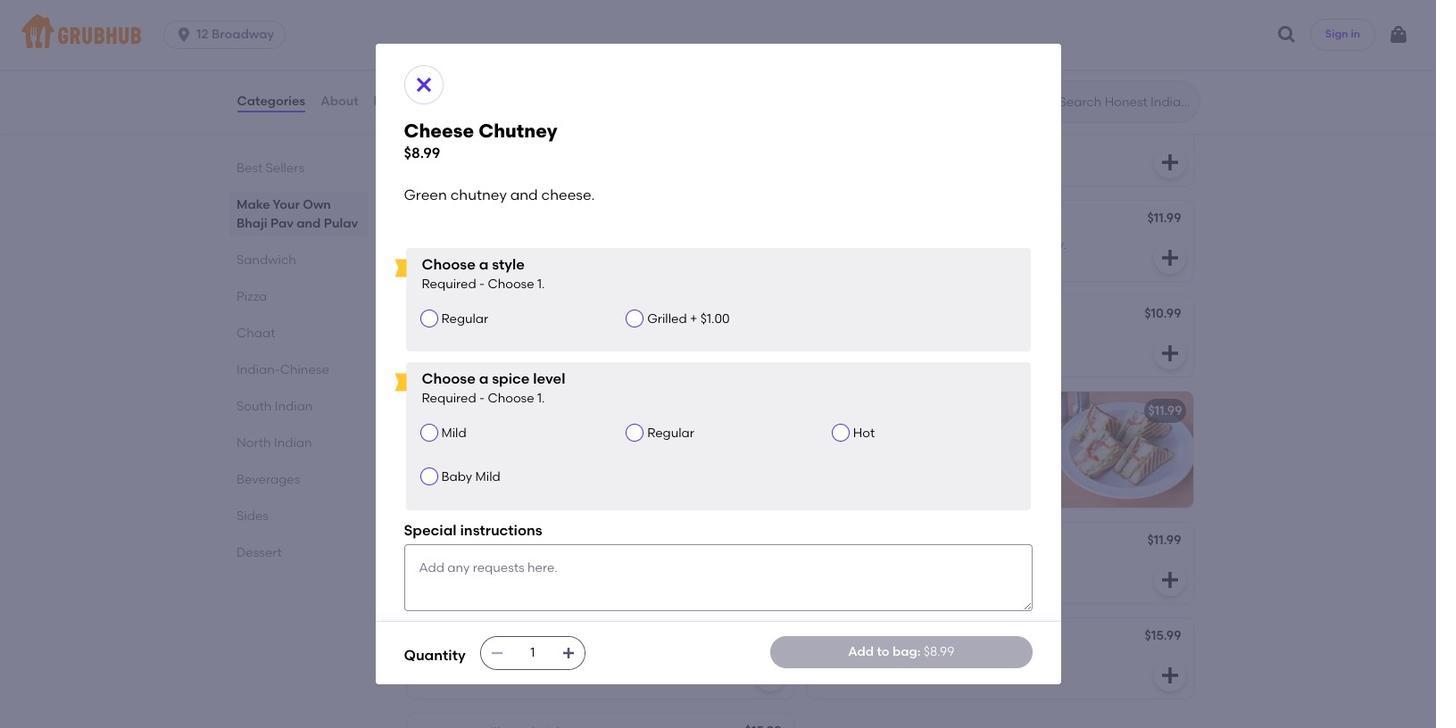 Task type: vqa. For each thing, say whether or not it's contained in the screenshot.
Pepper Jack
no



Task type: locate. For each thing, give the bounding box(es) containing it.
jam,
[[552, 630, 583, 646]]

bhahubali
[[818, 630, 881, 646]]

indian-chinese
[[236, 363, 329, 378]]

green inside 'pineapple jam, cheese, tomatoes, cucumber and green chutney.'
[[911, 447, 946, 462]]

1 vertical spatial a
[[479, 371, 489, 388]]

sandwich right to
[[912, 630, 972, 646]]

2 spices from the left
[[1018, 47, 1056, 62]]

12 broadway button
[[163, 21, 293, 49]]

1 pineapple from the left
[[418, 429, 480, 444]]

required left jam
[[422, 391, 477, 406]]

mixture
[[554, 47, 600, 62], [941, 47, 986, 62]]

sandwich
[[236, 253, 296, 268], [635, 630, 695, 646], [912, 630, 972, 646]]

cheese up "pineapple jam and cheese."
[[418, 404, 465, 419]]

2 pineapple from the left
[[818, 429, 880, 444]]

1 horizontal spatial pineapple
[[818, 429, 880, 444]]

pulav
[[323, 216, 358, 231]]

cheese. for green chutney and cheese.
[[542, 186, 595, 203]]

required inside choose a spice level required - choose 1.
[[422, 391, 477, 406]]

0 vertical spatial cheese.
[[700, 47, 746, 62]]

with
[[603, 47, 629, 62], [989, 47, 1015, 62]]

2 masala from the left
[[848, 535, 893, 550]]

1 1. from the top
[[537, 277, 545, 292]]

mild
[[442, 426, 467, 441], [475, 470, 501, 485]]

0 vertical spatial $10.99
[[1145, 115, 1182, 130]]

0 vertical spatial special
[[865, 404, 911, 419]]

0 vertical spatial indian
[[274, 399, 312, 414]]

pineapple down cheese and jam
[[418, 429, 480, 444]]

instructions
[[460, 522, 543, 539]]

a left spice on the left bottom of page
[[479, 371, 489, 388]]

2 a from the top
[[479, 371, 489, 388]]

$8.99 right bag:
[[924, 644, 955, 660]]

choose a spice level required - choose 1.
[[422, 371, 566, 406]]

jam
[[483, 429, 506, 444]]

0 vertical spatial regular
[[442, 312, 489, 327]]

0 vertical spatial a
[[479, 256, 489, 273]]

cheese inside cheese chutney button
[[418, 308, 465, 323]]

chutney down "choose a style required - choose 1."
[[467, 308, 519, 323]]

with right the pea
[[603, 47, 629, 62]]

2 horizontal spatial grill
[[946, 535, 971, 550]]

regular
[[442, 312, 489, 327], [647, 426, 695, 441]]

sandwich down special instructions "text field"
[[635, 630, 695, 646]]

with right peas,
[[989, 47, 1015, 62]]

tomatoes, inside button
[[418, 238, 482, 253]]

chutney inside button
[[467, 308, 519, 323]]

indian-
[[236, 363, 280, 378]]

1. up cheese chutney button
[[537, 277, 545, 292]]

$10.99
[[1145, 115, 1182, 130], [1145, 306, 1182, 322], [745, 533, 782, 548]]

chocolate,pineapple jam, cheese sandwich
[[418, 630, 695, 646]]

svg image inside 12 broadway button
[[175, 26, 193, 44]]

2 vertical spatial $10.99
[[745, 533, 782, 548]]

0 vertical spatial 1.
[[537, 277, 545, 292]]

masala
[[484, 535, 530, 550], [848, 535, 893, 550]]

add to bag: $8.99
[[848, 644, 955, 660]]

choose up cheese and jam
[[422, 371, 476, 388]]

mild right baby in the left bottom of the page
[[475, 470, 501, 485]]

bag:
[[893, 644, 921, 660]]

$8.99
[[404, 145, 441, 162], [924, 644, 955, 660]]

to
[[877, 644, 890, 660]]

2 vegetable from the top
[[418, 535, 481, 550]]

1 vertical spatial -
[[480, 391, 485, 406]]

1 vertical spatial required
[[422, 391, 477, 406]]

0 horizontal spatial pineapple
[[418, 429, 480, 444]]

south indian
[[236, 399, 312, 414]]

cheese right 'veg.'
[[896, 535, 943, 550]]

required up cheese chutney
[[422, 277, 477, 292]]

pineapple down honest
[[818, 429, 880, 444]]

cheese for cheese and jam
[[418, 404, 465, 419]]

-
[[480, 277, 485, 292], [480, 391, 485, 406]]

- left jam
[[480, 391, 485, 406]]

chaat
[[236, 326, 275, 341]]

honest special grill image
[[1059, 392, 1193, 508]]

grill
[[914, 404, 939, 419], [946, 535, 971, 550], [884, 630, 909, 646]]

2 required from the top
[[422, 391, 477, 406]]

honest special grill
[[818, 404, 939, 419]]

cheese chutney button
[[408, 297, 793, 377]]

patato, green peas, mixture with spices
[[818, 47, 1056, 62]]

style
[[492, 256, 525, 273]]

and
[[462, 47, 486, 62], [673, 47, 697, 62], [550, 142, 574, 157], [510, 186, 538, 203], [296, 216, 320, 231], [550, 238, 574, 253], [950, 238, 974, 253], [467, 404, 492, 419], [509, 429, 533, 444], [884, 447, 908, 462]]

1 vertical spatial mild
[[475, 470, 501, 485]]

0 horizontal spatial mixture
[[554, 47, 600, 62]]

mild down cheese and jam
[[442, 426, 467, 441]]

cucumber
[[485, 142, 547, 157], [485, 238, 547, 253], [885, 238, 947, 253], [818, 447, 881, 462]]

chutney.
[[615, 142, 667, 157], [615, 238, 667, 253], [1015, 238, 1067, 253], [949, 447, 1000, 462]]

0 horizontal spatial spices
[[632, 47, 670, 62]]

vegetable down baby in the left bottom of the page
[[418, 535, 481, 550]]

required
[[422, 277, 477, 292], [422, 391, 477, 406]]

1 horizontal spatial masala
[[848, 535, 893, 550]]

1. down the "level" at the bottom left
[[537, 391, 545, 406]]

with inside the potato and green pea mixture with spices and cheese. button
[[603, 47, 629, 62]]

1 $10.99 button from the top
[[808, 105, 1193, 186]]

1 with from the left
[[603, 47, 629, 62]]

0 horizontal spatial grill
[[884, 630, 909, 646]]

1 horizontal spatial $8.99
[[924, 644, 955, 660]]

peas,
[[904, 47, 938, 62]]

special up jam,
[[865, 404, 911, 419]]

1 vertical spatial $10.99
[[1145, 306, 1182, 322]]

pizza
[[236, 289, 267, 304]]

$11.99
[[1148, 211, 1182, 226], [1149, 404, 1183, 419], [1148, 533, 1182, 548], [748, 629, 782, 644]]

a inside choose a spice level required - choose 1.
[[479, 371, 489, 388]]

grilled
[[647, 312, 687, 327], [533, 535, 574, 550]]

special
[[865, 404, 911, 419], [404, 522, 457, 539]]

1 horizontal spatial with
[[989, 47, 1015, 62]]

required inside "choose a style required - choose 1."
[[422, 277, 477, 292]]

1 vertical spatial regular
[[647, 426, 695, 441]]

1. inside "choose a style required - choose 1."
[[537, 277, 545, 292]]

2 horizontal spatial sandwich
[[912, 630, 972, 646]]

1 required from the top
[[422, 277, 477, 292]]

vegetable
[[418, 117, 481, 132], [418, 535, 481, 550]]

0 horizontal spatial with
[[603, 47, 629, 62]]

cheese down "choose a style required - choose 1."
[[418, 308, 465, 323]]

green
[[489, 47, 524, 62], [866, 47, 901, 62], [577, 142, 612, 157], [577, 238, 612, 253], [977, 238, 1012, 253], [911, 447, 946, 462]]

0 horizontal spatial regular
[[442, 312, 489, 327]]

pineapple
[[418, 429, 480, 444], [818, 429, 880, 444]]

spice
[[492, 371, 530, 388]]

- inside choose a spice level required - choose 1.
[[480, 391, 485, 406]]

2 - from the top
[[480, 391, 485, 406]]

1 vertical spatial 1.
[[537, 391, 545, 406]]

0 horizontal spatial special
[[404, 522, 457, 539]]

0 vertical spatial required
[[422, 277, 477, 292]]

2 1. from the top
[[537, 391, 545, 406]]

1 horizontal spatial regular
[[647, 426, 695, 441]]

indian right north
[[274, 436, 312, 451]]

choose up cheese chutney
[[422, 256, 476, 273]]

+
[[690, 312, 698, 327]]

2 with from the left
[[989, 47, 1015, 62]]

0 vertical spatial vegetable
[[418, 117, 481, 132]]

special down baby in the left bottom of the page
[[404, 522, 457, 539]]

Special instructions text field
[[404, 545, 1033, 611]]

0 horizontal spatial masala
[[484, 535, 530, 550]]

$10.99 button
[[808, 105, 1193, 186], [808, 297, 1193, 377]]

jam
[[495, 404, 523, 419]]

0 vertical spatial -
[[480, 277, 485, 292]]

svg image
[[1277, 24, 1298, 46], [1159, 152, 1181, 173], [1159, 343, 1181, 364], [490, 646, 504, 661]]

1.
[[537, 277, 545, 292], [537, 391, 545, 406]]

1 vertical spatial indian
[[274, 436, 312, 451]]

dessert
[[236, 546, 282, 561]]

0 vertical spatial chutney
[[479, 120, 558, 142]]

tomatoes, cucumber and green chutney. button
[[408, 201, 793, 281]]

1 - from the top
[[480, 277, 485, 292]]

grilled + $1.00
[[647, 312, 730, 327]]

1 vertical spatial grill
[[946, 535, 971, 550]]

1 vertical spatial $8.99
[[924, 644, 955, 660]]

chutney up green chutney and cheese. on the top of the page
[[479, 120, 558, 142]]

1 masala from the left
[[484, 535, 530, 550]]

$8.99 up green
[[404, 145, 441, 162]]

spices
[[632, 47, 670, 62], [1018, 47, 1056, 62]]

green inside 'patato, green peas, mixture with spices' button
[[866, 47, 901, 62]]

vegetable down reviews on the left top of page
[[418, 117, 481, 132]]

cheese. for pineapple jam and cheese.
[[536, 429, 582, 444]]

pineapple jam and cheese.
[[418, 429, 582, 444]]

0 horizontal spatial mild
[[442, 426, 467, 441]]

your
[[272, 197, 299, 213]]

0 horizontal spatial $8.99
[[404, 145, 441, 162]]

0 vertical spatial $10.99 button
[[808, 105, 1193, 186]]

a
[[479, 256, 489, 273], [479, 371, 489, 388]]

chutney inside cheese chutney $8.99
[[479, 120, 558, 142]]

indian down indian-chinese
[[274, 399, 312, 414]]

categories
[[237, 94, 306, 109]]

a left style
[[479, 256, 489, 273]]

mixture right peas,
[[941, 47, 986, 62]]

baby mild
[[442, 470, 501, 485]]

0 vertical spatial mild
[[442, 426, 467, 441]]

tomatoes, cucumber and green chutney.
[[418, 142, 667, 157], [418, 238, 667, 253], [818, 238, 1067, 253]]

special instructions
[[404, 522, 543, 539]]

categories button
[[236, 70, 306, 134]]

cheese down reviews on the left top of page
[[404, 120, 474, 142]]

0 horizontal spatial grilled
[[533, 535, 574, 550]]

indian
[[274, 399, 312, 414], [274, 436, 312, 451]]

masala right 'veg.'
[[848, 535, 893, 550]]

svg image inside main navigation navigation
[[1277, 24, 1298, 46]]

tomatoes, cucumber and green chutney. inside button
[[418, 238, 667, 253]]

0 vertical spatial grill
[[914, 404, 939, 419]]

choose down style
[[488, 277, 535, 292]]

1 vertical spatial $10.99 button
[[808, 297, 1193, 377]]

a inside "choose a style required - choose 1."
[[479, 256, 489, 273]]

2 $10.99 button from the top
[[808, 297, 1193, 377]]

0 vertical spatial $8.99
[[404, 145, 441, 162]]

$1.00
[[701, 312, 730, 327]]

2 vertical spatial cheese.
[[536, 429, 582, 444]]

green inside the potato and green pea mixture with spices and cheese. button
[[489, 47, 524, 62]]

0 vertical spatial grilled
[[647, 312, 687, 327]]

sides
[[236, 509, 268, 524]]

green inside tomatoes, cucumber and green chutney. button
[[577, 238, 612, 253]]

masala down baby mild
[[484, 535, 530, 550]]

1 vegetable from the top
[[418, 117, 481, 132]]

1 horizontal spatial mixture
[[941, 47, 986, 62]]

a for spice
[[479, 371, 489, 388]]

1 vertical spatial cheese.
[[542, 186, 595, 203]]

south
[[236, 399, 271, 414]]

pineapple for cheese
[[418, 429, 480, 444]]

sign in
[[1326, 28, 1361, 40]]

cheese inside cheese chutney $8.99
[[404, 120, 474, 142]]

pineapple inside 'pineapple jam, cheese, tomatoes, cucumber and green chutney.'
[[818, 429, 880, 444]]

- up cheese chutney
[[480, 277, 485, 292]]

chutney
[[479, 120, 558, 142], [467, 308, 519, 323]]

1 horizontal spatial mild
[[475, 470, 501, 485]]

12
[[197, 27, 209, 42]]

1 vertical spatial vegetable
[[418, 535, 481, 550]]

1 a from the top
[[479, 256, 489, 273]]

tomatoes,
[[418, 142, 482, 157], [418, 238, 482, 253], [818, 238, 882, 253]]

sandwich down bhaji
[[236, 253, 296, 268]]

1 horizontal spatial spices
[[1018, 47, 1056, 62]]

cheese right jam,
[[586, 630, 632, 646]]

cheese
[[404, 120, 474, 142], [418, 308, 465, 323], [418, 404, 465, 419], [896, 535, 943, 550], [586, 630, 632, 646]]

1 spices from the left
[[632, 47, 670, 62]]

1 vertical spatial chutney
[[467, 308, 519, 323]]

mixture right the pea
[[554, 47, 600, 62]]

svg image
[[1388, 24, 1410, 46], [175, 26, 193, 44], [1159, 56, 1181, 78], [413, 74, 434, 96], [1159, 247, 1181, 269], [1159, 570, 1181, 591], [561, 646, 576, 661], [759, 665, 781, 687], [1159, 665, 1181, 687]]



Task type: describe. For each thing, give the bounding box(es) containing it.
tomatoes,
[[962, 429, 1023, 444]]

chutney for cheese chutney
[[467, 308, 519, 323]]

masala for veg.
[[848, 535, 893, 550]]

vegetable for vegetable masala grilled
[[418, 535, 481, 550]]

$10.99 button for cheese chutney
[[808, 297, 1193, 377]]

chutney
[[451, 186, 507, 203]]

1. inside choose a spice level required - choose 1.
[[537, 391, 545, 406]]

a for style
[[479, 256, 489, 273]]

veg. masala cheese grill
[[818, 535, 971, 550]]

sign
[[1326, 28, 1349, 40]]

veg.
[[818, 535, 845, 550]]

1 vertical spatial grilled
[[533, 535, 574, 550]]

vegetable masala grilled
[[418, 535, 574, 550]]

jam,
[[883, 429, 909, 444]]

beverages
[[236, 472, 300, 488]]

$15.99
[[1145, 629, 1182, 644]]

masala for vegetable
[[484, 535, 530, 550]]

indian for north indian
[[274, 436, 312, 451]]

reviews button
[[373, 70, 424, 134]]

1 horizontal spatial grilled
[[647, 312, 687, 327]]

pav
[[270, 216, 293, 231]]

pineapple jam, cheese, tomatoes, cucumber and green chutney.
[[818, 429, 1023, 462]]

make your own bhaji pav and pulav
[[236, 197, 358, 231]]

Search Honest Indian Restaurant search field
[[1058, 94, 1194, 111]]

about button
[[320, 70, 359, 134]]

own
[[302, 197, 331, 213]]

chocolate,pineapple
[[418, 630, 549, 646]]

indian for south indian
[[274, 399, 312, 414]]

1 vertical spatial special
[[404, 522, 457, 539]]

chinese
[[280, 363, 329, 378]]

chutney for cheese chutney $8.99
[[479, 120, 558, 142]]

reviews
[[374, 94, 423, 109]]

potato and green pea mixture with spices and cheese.
[[418, 47, 746, 62]]

0 horizontal spatial sandwich
[[236, 253, 296, 268]]

bhaji
[[236, 216, 267, 231]]

cheese chutney
[[418, 308, 519, 323]]

broadway
[[212, 27, 274, 42]]

patato,
[[818, 47, 863, 62]]

level
[[533, 371, 566, 388]]

2 vertical spatial grill
[[884, 630, 909, 646]]

baby
[[442, 470, 473, 485]]

best
[[236, 161, 262, 176]]

honest
[[818, 404, 862, 419]]

quantity
[[404, 648, 466, 665]]

cheese and jam
[[418, 404, 523, 419]]

chutney. inside button
[[615, 238, 667, 253]]

sellers
[[265, 161, 304, 176]]

about
[[321, 94, 359, 109]]

$8.99 inside cheese chutney $8.99
[[404, 145, 441, 162]]

cheese,
[[912, 429, 959, 444]]

patato, green peas, mixture with spices button
[[808, 10, 1193, 90]]

12 broadway
[[197, 27, 274, 42]]

choose down spice on the left bottom of page
[[488, 391, 535, 406]]

and inside make your own bhaji pav and pulav
[[296, 216, 320, 231]]

add
[[848, 644, 874, 660]]

bhahubali grill sandwich
[[818, 630, 972, 646]]

chutney. inside 'pineapple jam, cheese, tomatoes, cucumber and green chutney.'
[[949, 447, 1000, 462]]

and inside 'pineapple jam, cheese, tomatoes, cucumber and green chutney.'
[[884, 447, 908, 462]]

cheese. inside button
[[700, 47, 746, 62]]

$10.99 button for vegetable
[[808, 105, 1193, 186]]

choose a style required - choose 1.
[[422, 256, 545, 292]]

1 horizontal spatial special
[[865, 404, 911, 419]]

$10.99 for vegetable
[[1145, 115, 1182, 130]]

1 mixture from the left
[[554, 47, 600, 62]]

cucumber inside button
[[485, 238, 547, 253]]

with inside 'patato, green peas, mixture with spices' button
[[989, 47, 1015, 62]]

pineapple for honest
[[818, 429, 880, 444]]

2 mixture from the left
[[941, 47, 986, 62]]

cheese chutney $8.99
[[404, 120, 558, 162]]

potato and green pea mixture with spices and cheese. button
[[408, 10, 793, 90]]

main navigation navigation
[[0, 0, 1437, 70]]

north
[[236, 436, 271, 451]]

green
[[404, 186, 447, 203]]

make
[[236, 197, 270, 213]]

$10.99 for cheese chutney
[[1145, 306, 1182, 322]]

1 horizontal spatial grill
[[914, 404, 939, 419]]

Input item quantity number field
[[513, 637, 552, 670]]

sign in button
[[1311, 19, 1376, 51]]

north indian
[[236, 436, 312, 451]]

pea
[[527, 47, 551, 62]]

vegetable for vegetable
[[418, 117, 481, 132]]

cheese for cheese chutney $8.99
[[404, 120, 474, 142]]

best sellers
[[236, 161, 304, 176]]

hot
[[853, 426, 875, 441]]

potato
[[418, 47, 459, 62]]

cheese for cheese chutney
[[418, 308, 465, 323]]

- inside "choose a style required - choose 1."
[[480, 277, 485, 292]]

1 horizontal spatial sandwich
[[635, 630, 695, 646]]

cucumber inside 'pineapple jam, cheese, tomatoes, cucumber and green chutney.'
[[818, 447, 881, 462]]

in
[[1351, 28, 1361, 40]]

green chutney and cheese.
[[404, 186, 595, 203]]



